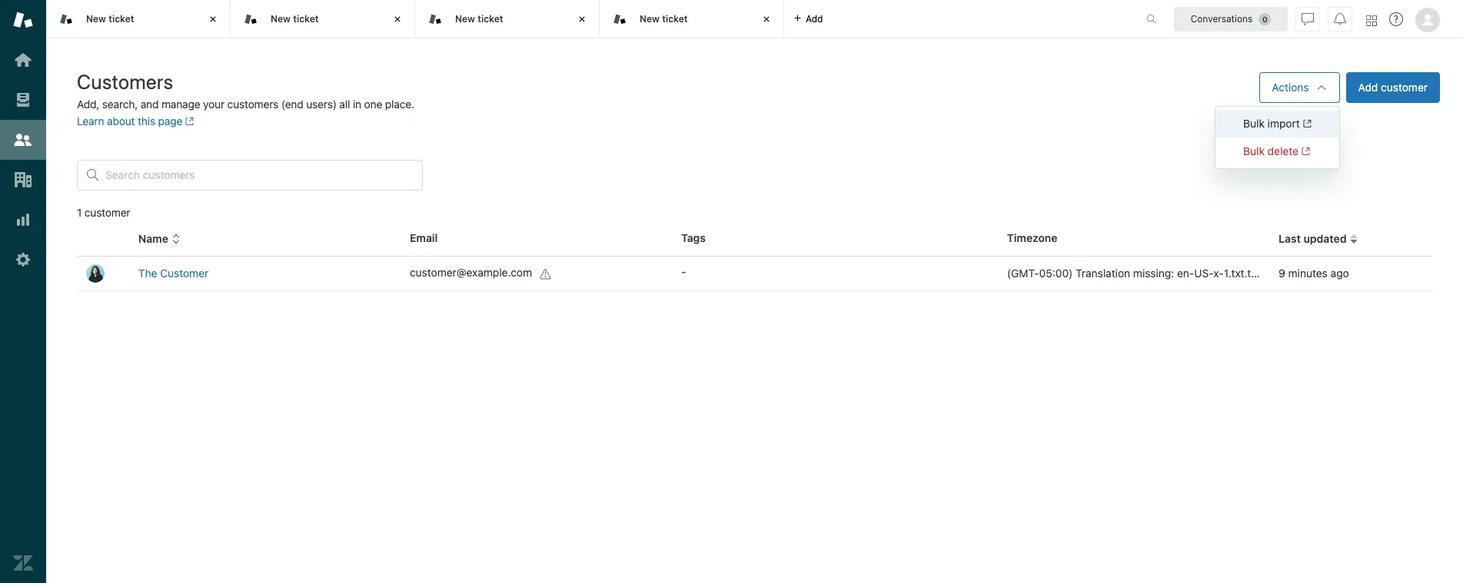 Task type: vqa. For each thing, say whether or not it's contained in the screenshot.
ago
yes



Task type: locate. For each thing, give the bounding box(es) containing it.
customers add, search, and manage your customers (end users) all in one place.
[[77, 70, 414, 111]]

ticket
[[109, 13, 134, 24], [293, 13, 319, 24], [478, 13, 503, 24], [662, 13, 688, 24]]

x-
[[1214, 267, 1224, 280]]

close image
[[575, 12, 590, 27]]

tabs tab list
[[46, 0, 1131, 38]]

main element
[[0, 0, 46, 584]]

bulk for bulk import
[[1244, 117, 1265, 130]]

3 new from the left
[[455, 13, 475, 24]]

conversations
[[1191, 13, 1253, 24]]

last updated button
[[1279, 232, 1360, 246]]

customer right 1
[[84, 206, 130, 219]]

(opens in a new tab) image inside bulk import link
[[1301, 119, 1312, 129]]

en-
[[1178, 267, 1195, 280]]

1 horizontal spatial close image
[[390, 12, 405, 27]]

(opens in a new tab) image inside bulk delete link
[[1299, 147, 1311, 156]]

get started image
[[13, 50, 33, 70]]

1 new from the left
[[86, 13, 106, 24]]

us-
[[1195, 267, 1214, 280]]

(opens in a new tab) image for bulk import
[[1301, 119, 1312, 129]]

tags
[[682, 232, 706, 245]]

bulk for bulk delete
[[1244, 145, 1265, 158]]

customers image
[[13, 130, 33, 150]]

0 horizontal spatial close image
[[205, 12, 221, 27]]

(opens in a new tab) image for learn about this page
[[182, 117, 194, 126]]

1 bulk from the top
[[1244, 117, 1265, 130]]

add
[[806, 13, 823, 24]]

customer
[[160, 267, 209, 280]]

4 new ticket tab from the left
[[600, 0, 785, 38]]

Search customers field
[[105, 168, 413, 182]]

learn
[[77, 115, 104, 128]]

(opens in a new tab) image inside learn about this page link
[[182, 117, 194, 126]]

(opens in a new tab) image
[[182, 117, 194, 126], [1301, 119, 1312, 129], [1299, 147, 1311, 156]]

(end
[[281, 98, 304, 111]]

0 horizontal spatial customer
[[84, 206, 130, 219]]

this
[[138, 115, 155, 128]]

add
[[1359, 81, 1379, 94]]

bulk import
[[1244, 117, 1301, 130]]

-
[[682, 265, 687, 278]]

2 horizontal spatial close image
[[759, 12, 775, 27]]

bulk
[[1244, 117, 1265, 130], [1244, 145, 1265, 158]]

new for 3rd close icon
[[640, 13, 660, 24]]

bulk left delete
[[1244, 145, 1265, 158]]

customer inside button
[[1382, 81, 1428, 94]]

and
[[141, 98, 159, 111]]

(opens in a new tab) image down import
[[1299, 147, 1311, 156]]

all
[[340, 98, 350, 111]]

new ticket
[[86, 13, 134, 24], [271, 13, 319, 24], [455, 13, 503, 24], [640, 13, 688, 24]]

2 new ticket tab from the left
[[231, 0, 415, 38]]

menu containing bulk import
[[1215, 106, 1341, 169]]

2 bulk from the top
[[1244, 145, 1265, 158]]

1 vertical spatial bulk
[[1244, 145, 1265, 158]]

1 horizontal spatial customer
[[1382, 81, 1428, 94]]

add customer
[[1359, 81, 1428, 94]]

4 new ticket from the left
[[640, 13, 688, 24]]

4 new from the left
[[640, 13, 660, 24]]

admin image
[[13, 250, 33, 270]]

views image
[[13, 90, 33, 110]]

2 close image from the left
[[390, 12, 405, 27]]

1 vertical spatial customer
[[84, 206, 130, 219]]

(opens in a new tab) image down manage
[[182, 117, 194, 126]]

1
[[77, 206, 82, 219]]

05:00)
[[1040, 267, 1073, 280]]

customer
[[1382, 81, 1428, 94], [84, 206, 130, 219]]

bulk left import
[[1244, 117, 1265, 130]]

0 vertical spatial customer
[[1382, 81, 1428, 94]]

minutes
[[1289, 267, 1328, 280]]

updated
[[1304, 232, 1347, 245]]

new for 2nd close icon
[[271, 13, 291, 24]]

(opens in a new tab) image down actions popup button
[[1301, 119, 1312, 129]]

close image
[[205, 12, 221, 27], [390, 12, 405, 27], [759, 12, 775, 27]]

0 vertical spatial bulk
[[1244, 117, 1265, 130]]

reporting image
[[13, 210, 33, 230]]

customer right add
[[1382, 81, 1428, 94]]

menu
[[1215, 106, 1341, 169]]

new
[[86, 13, 106, 24], [271, 13, 291, 24], [455, 13, 475, 24], [640, 13, 660, 24]]

new ticket tab
[[46, 0, 231, 38], [231, 0, 415, 38], [415, 0, 600, 38], [600, 0, 785, 38]]

bulk delete
[[1244, 145, 1299, 158]]

9
[[1279, 267, 1286, 280]]

2 new from the left
[[271, 13, 291, 24]]

zendesk support image
[[13, 10, 33, 30]]

in
[[353, 98, 362, 111]]

customers
[[77, 70, 173, 93]]

4 ticket from the left
[[662, 13, 688, 24]]

2 new ticket from the left
[[271, 13, 319, 24]]



Task type: describe. For each thing, give the bounding box(es) containing it.
users)
[[306, 98, 337, 111]]

place.
[[385, 98, 414, 111]]

actions
[[1272, 81, 1310, 94]]

1.txt.timezone.america_new_york
[[1224, 267, 1389, 280]]

customer for 1 customer
[[84, 206, 130, 219]]

learn about this page link
[[77, 115, 194, 128]]

get help image
[[1390, 12, 1404, 26]]

unverified email image
[[540, 268, 552, 280]]

new for first close icon
[[86, 13, 106, 24]]

delete
[[1268, 145, 1299, 158]]

notifications image
[[1335, 13, 1347, 25]]

missing:
[[1134, 267, 1175, 280]]

9 minutes ago
[[1279, 267, 1350, 280]]

add customer button
[[1347, 72, 1441, 103]]

1 ticket from the left
[[109, 13, 134, 24]]

the customer
[[138, 267, 209, 280]]

(gmt-05:00) translation missing: en-us-x-1.txt.timezone.america_new_york
[[1008, 267, 1389, 280]]

the
[[138, 267, 157, 280]]

ago
[[1331, 267, 1350, 280]]

1 new ticket from the left
[[86, 13, 134, 24]]

3 ticket from the left
[[478, 13, 503, 24]]

conversations button
[[1175, 7, 1288, 31]]

manage
[[162, 98, 200, 111]]

your
[[203, 98, 225, 111]]

1 close image from the left
[[205, 12, 221, 27]]

organizations image
[[13, 170, 33, 190]]

customer for add customer
[[1382, 81, 1428, 94]]

about
[[107, 115, 135, 128]]

button displays agent's chat status as invisible. image
[[1302, 13, 1315, 25]]

actions button
[[1260, 72, 1340, 103]]

(opens in a new tab) image for bulk delete
[[1299, 147, 1311, 156]]

bulk delete link
[[1244, 145, 1311, 158]]

import
[[1268, 117, 1301, 130]]

customer@example.com
[[410, 266, 532, 279]]

zendesk products image
[[1367, 15, 1378, 26]]

2 ticket from the left
[[293, 13, 319, 24]]

customers
[[227, 98, 279, 111]]

the customer link
[[138, 267, 209, 280]]

add,
[[77, 98, 99, 111]]

one
[[364, 98, 382, 111]]

search,
[[102, 98, 138, 111]]

new for close image
[[455, 13, 475, 24]]

(gmt-
[[1008, 267, 1040, 280]]

name
[[138, 232, 168, 245]]

add button
[[785, 0, 833, 38]]

page
[[158, 115, 182, 128]]

last
[[1279, 232, 1301, 245]]

name button
[[138, 232, 181, 246]]

1 customer
[[77, 206, 130, 219]]

1 new ticket tab from the left
[[46, 0, 231, 38]]

zendesk image
[[13, 554, 33, 574]]

email
[[410, 232, 438, 245]]

3 new ticket tab from the left
[[415, 0, 600, 38]]

translation
[[1076, 267, 1131, 280]]

last updated
[[1279, 232, 1347, 245]]

timezone
[[1008, 232, 1058, 245]]

learn about this page
[[77, 115, 182, 128]]

bulk import link
[[1244, 117, 1312, 130]]

3 new ticket from the left
[[455, 13, 503, 24]]

3 close image from the left
[[759, 12, 775, 27]]



